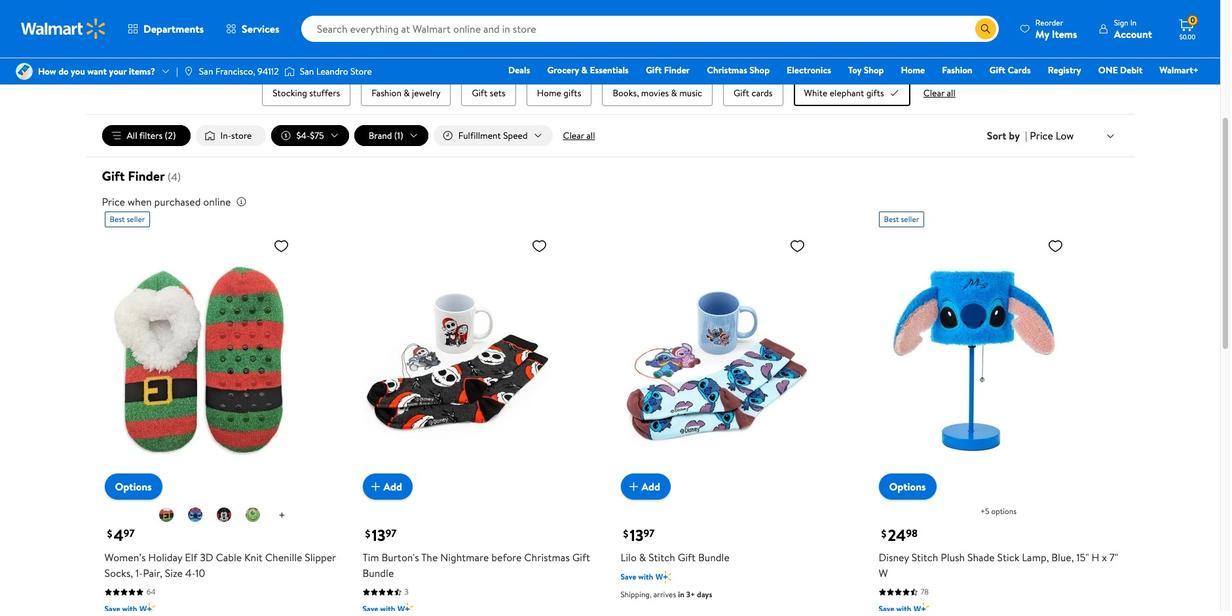 Task type: locate. For each thing, give the bounding box(es) containing it.
2 $ from the left
[[365, 527, 370, 541]]

0 horizontal spatial price
[[102, 195, 125, 209]]

& right grocery
[[581, 64, 588, 77]]

0 horizontal spatial clear all
[[563, 129, 595, 142]]

shop for toy shop
[[864, 64, 884, 77]]

1 horizontal spatial bundle
[[698, 550, 730, 565]]

& left "music"
[[671, 86, 677, 100]]

nightmare
[[440, 550, 489, 565]]

finder up "music"
[[664, 64, 690, 77]]

group
[[133, 77, 1087, 109]]

97 up women's
[[124, 526, 135, 541]]

gift sets button
[[461, 80, 516, 106]]

registry
[[1048, 64, 1081, 77]]

$ 13 97 up tim
[[365, 524, 397, 546]]

1 vertical spatial |
[[1025, 128, 1027, 143]]

1 horizontal spatial  image
[[183, 66, 194, 77]]

add for &
[[642, 480, 660, 494]]

$ inside $ 4 97
[[107, 527, 112, 541]]

 image
[[16, 63, 33, 80], [183, 66, 194, 77]]

shop up cards
[[750, 64, 770, 77]]

1 horizontal spatial walmart plus image
[[656, 571, 671, 584]]

1 vertical spatial finder
[[128, 167, 165, 185]]

elephant
[[830, 86, 864, 100]]

fashion & jewelry button
[[361, 80, 451, 106]]

1 best seller from the left
[[110, 214, 145, 225]]

christmas
[[707, 64, 747, 77], [524, 550, 570, 565]]

fashion up clear all list item
[[942, 64, 973, 77]]

options
[[115, 480, 152, 494], [889, 480, 926, 494]]

bundle down tim
[[363, 566, 394, 581]]

all down fashion link
[[947, 86, 956, 100]]

0 horizontal spatial best
[[110, 214, 125, 225]]

2 add from the left
[[642, 480, 660, 494]]

1 horizontal spatial christmas
[[707, 64, 747, 77]]

bundle
[[698, 550, 730, 565], [363, 566, 394, 581]]

walmart plus image for 4
[[140, 603, 155, 611]]

1 walmart plus image from the left
[[140, 603, 155, 611]]

lilo & stitch gift bundle image
[[621, 233, 811, 489]]

stitch
[[649, 550, 675, 565], [912, 550, 938, 565]]

clear all down home gifts list item
[[563, 129, 595, 142]]

3 $ from the left
[[623, 527, 629, 541]]

1 horizontal spatial add button
[[621, 474, 671, 500]]

walmart plus image
[[140, 603, 155, 611], [914, 603, 929, 611]]

home gifts button
[[527, 80, 592, 106]]

1 vertical spatial clear all button
[[558, 125, 600, 146]]

1 horizontal spatial options
[[889, 480, 926, 494]]

white elephant gifts button
[[794, 80, 910, 106]]

1 horizontal spatial add
[[642, 480, 660, 494]]

stocking
[[273, 86, 307, 100]]

Search search field
[[301, 16, 999, 42]]

0 horizontal spatial finder
[[128, 167, 165, 185]]

3 97 from the left
[[644, 526, 655, 541]]

clear all button
[[918, 86, 961, 100], [558, 125, 600, 146]]

all inside list item
[[947, 86, 956, 100]]

1 horizontal spatial clear
[[924, 86, 945, 100]]

1 add button from the left
[[363, 474, 413, 500]]

options link up the elf shoe icon
[[104, 474, 162, 500]]

$ 13 97 up lilo
[[623, 524, 655, 546]]

options up 98
[[889, 480, 926, 494]]

97 for burton's
[[386, 526, 397, 541]]

christmas up gift cards "button"
[[707, 64, 747, 77]]

1 vertical spatial home
[[537, 86, 561, 100]]

1 horizontal spatial san
[[300, 65, 314, 78]]

clear all for left clear all button
[[563, 129, 595, 142]]

| right items?
[[176, 65, 178, 78]]

gift inside "button"
[[734, 86, 749, 100]]

0 horizontal spatial fashion
[[372, 86, 402, 100]]

2 shop from the left
[[864, 64, 884, 77]]

$ 24 98
[[881, 524, 918, 546]]

$ up lilo
[[623, 527, 629, 541]]

$ left 24
[[881, 527, 887, 541]]

1 horizontal spatial finder
[[664, 64, 690, 77]]

sign in to add to favorites list, lilo & stitch gift bundle image
[[790, 238, 805, 254]]

finder
[[664, 64, 690, 77], [128, 167, 165, 185]]

shop right toy
[[864, 64, 884, 77]]

0 horizontal spatial 13
[[372, 524, 386, 546]]

1 horizontal spatial walmart plus image
[[914, 603, 929, 611]]

1 horizontal spatial |
[[1025, 128, 1027, 143]]

2 walmart plus image from the left
[[914, 603, 929, 611]]

clear inside list item
[[924, 86, 945, 100]]

0 horizontal spatial add button
[[363, 474, 413, 500]]

stitch inside disney stitch plush shade stick lamp, blue, 15" h x 7" w
[[912, 550, 938, 565]]

best seller for 4
[[110, 214, 145, 225]]

2 $ 13 97 from the left
[[623, 524, 655, 546]]

walmart plus image down 3
[[398, 603, 413, 611]]

& left jewelry
[[404, 86, 410, 100]]

2 13 from the left
[[630, 524, 644, 546]]

| inside "sort and filter section" element
[[1025, 128, 1027, 143]]

1 options link from the left
[[104, 474, 162, 500]]

gift finder
[[646, 64, 690, 77]]

0 horizontal spatial san
[[199, 65, 213, 78]]

arrives
[[654, 589, 676, 600]]

1 shop from the left
[[750, 64, 770, 77]]

clear down home gifts list item
[[563, 129, 584, 142]]

shop inside christmas shop link
[[750, 64, 770, 77]]

$75
[[310, 129, 324, 142]]

& inside list item
[[404, 86, 410, 100]]

1 san from the left
[[199, 65, 213, 78]]

 image down departments
[[183, 66, 194, 77]]

0 horizontal spatial 97
[[124, 526, 135, 541]]

0 horizontal spatial all
[[586, 129, 595, 142]]

1 horizontal spatial shop
[[864, 64, 884, 77]]

1 horizontal spatial price
[[1030, 128, 1053, 143]]

walmart plus image
[[656, 571, 671, 584], [398, 603, 413, 611]]

options up $ 4 97
[[115, 480, 152, 494]]

1 vertical spatial clear all
[[563, 129, 595, 142]]

1 vertical spatial fashion
[[372, 86, 402, 100]]

san up stocking stuffers button
[[300, 65, 314, 78]]

 image
[[284, 65, 295, 78]]

0 horizontal spatial add
[[384, 480, 402, 494]]

0 vertical spatial all
[[947, 86, 956, 100]]

home
[[901, 64, 925, 77], [537, 86, 561, 100]]

0
[[1191, 15, 1195, 26]]

0 vertical spatial clear
[[924, 86, 945, 100]]

brand (1)
[[369, 129, 403, 142]]

1 horizontal spatial $ 13 97
[[623, 524, 655, 546]]

h
[[1092, 550, 1100, 565]]

disney stitch plush shade stick lamp, blue, 15" h x 7" w
[[879, 550, 1118, 581]]

$0.00
[[1180, 32, 1196, 41]]

(4)
[[168, 170, 181, 184]]

|
[[176, 65, 178, 78], [1025, 128, 1027, 143]]

1 97 from the left
[[124, 526, 135, 541]]

0 horizontal spatial christmas
[[524, 550, 570, 565]]

1 vertical spatial all
[[586, 129, 595, 142]]

lamp,
[[1022, 550, 1049, 565]]

disney stitch plush shade stick lamp, blue, 15" h x 7" w image
[[879, 233, 1069, 489]]

stocking stuffers list item
[[260, 77, 353, 109]]

0 horizontal spatial shop
[[750, 64, 770, 77]]

0 horizontal spatial seller
[[127, 214, 145, 225]]

0 vertical spatial finder
[[664, 64, 690, 77]]

stitch down 98
[[912, 550, 938, 565]]

one debit
[[1098, 64, 1143, 77]]

0 vertical spatial |
[[176, 65, 178, 78]]

gifts inside 'list item'
[[866, 86, 884, 100]]

0 vertical spatial christmas
[[707, 64, 747, 77]]

walmart plus image down 78
[[914, 603, 929, 611]]

0 horizontal spatial walmart plus image
[[140, 603, 155, 611]]

0 $0.00
[[1180, 15, 1196, 41]]

one debit link
[[1093, 63, 1149, 77]]

in
[[678, 589, 684, 600]]

97 up "lilo & stitch gift bundle" on the right bottom
[[644, 526, 655, 541]]

clear down home link
[[924, 86, 945, 100]]

2 seller from the left
[[901, 214, 919, 225]]

clear all inside list item
[[924, 86, 956, 100]]

97 up burton's
[[386, 526, 397, 541]]

price for price low
[[1030, 128, 1053, 143]]

0 horizontal spatial home
[[537, 86, 561, 100]]

add
[[384, 480, 402, 494], [642, 480, 660, 494]]

shop for christmas shop
[[750, 64, 770, 77]]

(2)
[[165, 129, 176, 142]]

2 options link from the left
[[879, 474, 937, 500]]

0 horizontal spatial stitch
[[649, 550, 675, 565]]

fashion inside button
[[372, 86, 402, 100]]

bundle up days at the bottom of page
[[698, 550, 730, 565]]

account
[[1114, 27, 1152, 41]]

fashion link
[[936, 63, 978, 77]]

1 $ 13 97 from the left
[[365, 524, 397, 546]]

& for stitch
[[639, 550, 646, 565]]

0 horizontal spatial gifts
[[564, 86, 581, 100]]

1 horizontal spatial best
[[884, 214, 899, 225]]

cards
[[1008, 64, 1031, 77]]

1 vertical spatial bundle
[[363, 566, 394, 581]]

+5 options
[[981, 506, 1017, 517]]

clear all button down home gifts list item
[[558, 125, 600, 146]]

sign in to add to favorites list, women's holiday elf 3d cable knit chenille slipper socks, 1-pair, size 4-10 image
[[274, 238, 289, 254]]

& for essentials
[[581, 64, 588, 77]]

4 $ from the left
[[881, 527, 887, 541]]

add button
[[363, 474, 413, 500], [621, 474, 671, 500]]

options link up 98
[[879, 474, 937, 500]]

price left low
[[1030, 128, 1053, 143]]

0 horizontal spatial options link
[[104, 474, 162, 500]]

1 $ from the left
[[107, 527, 112, 541]]

1 vertical spatial clear
[[563, 129, 584, 142]]

books, movies & music list item
[[600, 77, 715, 109]]

home down grocery
[[537, 86, 561, 100]]

stitch up with
[[649, 550, 675, 565]]

walmart plus image down 64
[[140, 603, 155, 611]]

1 gifts from the left
[[564, 86, 581, 100]]

san for san leandro store
[[300, 65, 314, 78]]

0 vertical spatial home
[[901, 64, 925, 77]]

13 up lilo
[[630, 524, 644, 546]]

1 horizontal spatial best seller
[[884, 214, 919, 225]]

w
[[879, 566, 888, 581]]

sign in to add to favorites list, tim burton's the nightmare before christmas gift bundle image
[[532, 238, 547, 254]]

san left francisco,
[[199, 65, 213, 78]]

1 horizontal spatial seller
[[901, 214, 919, 225]]

grocery
[[547, 64, 579, 77]]

0 vertical spatial clear all
[[924, 86, 956, 100]]

electronics
[[787, 64, 831, 77]]

 image left how
[[16, 63, 33, 80]]

2 add button from the left
[[621, 474, 671, 500]]

2 san from the left
[[300, 65, 314, 78]]

2 horizontal spatial 97
[[644, 526, 655, 541]]

days
[[697, 589, 712, 600]]

tim burton's the nightmare before christmas gift bundle image
[[363, 233, 553, 489]]

0 horizontal spatial clear
[[563, 129, 584, 142]]

home up clear all list item
[[901, 64, 925, 77]]

 image for how
[[16, 63, 33, 80]]

+ button
[[268, 505, 296, 526]]

1 horizontal spatial 13
[[630, 524, 644, 546]]

options
[[992, 506, 1017, 517]]

toy shop link
[[842, 63, 890, 77]]

price left when
[[102, 195, 125, 209]]

movies
[[641, 86, 669, 100]]

options link for 4
[[104, 474, 162, 500]]

0 horizontal spatial options
[[115, 480, 152, 494]]

1 horizontal spatial all
[[947, 86, 956, 100]]

1 add from the left
[[384, 480, 402, 494]]

1 options from the left
[[115, 480, 152, 494]]

gift for gift finder (4)
[[102, 167, 125, 185]]

all down home gifts list item
[[586, 129, 595, 142]]

home inside button
[[537, 86, 561, 100]]

1 horizontal spatial clear all
[[924, 86, 956, 100]]

seller for 24
[[901, 214, 919, 225]]

the
[[421, 550, 438, 565]]

0 horizontal spatial |
[[176, 65, 178, 78]]

white elephant gifts
[[804, 86, 884, 100]]

disney
[[879, 550, 909, 565]]

2 stitch from the left
[[912, 550, 938, 565]]

in-store
[[220, 129, 252, 142]]

13
[[372, 524, 386, 546], [630, 524, 644, 546]]

1 horizontal spatial fashion
[[942, 64, 973, 77]]

1 horizontal spatial options link
[[879, 474, 937, 500]]

tim
[[363, 550, 379, 565]]

gifts down grocery
[[564, 86, 581, 100]]

clear
[[924, 86, 945, 100], [563, 129, 584, 142]]

stocking stuffers button
[[262, 80, 351, 106]]

1 horizontal spatial clear all button
[[918, 86, 961, 100]]

0 horizontal spatial bundle
[[363, 566, 394, 581]]

shipping,
[[621, 589, 652, 600]]

christmas right before at the bottom left of the page
[[524, 550, 570, 565]]

legal information image
[[236, 197, 247, 207]]

0 horizontal spatial  image
[[16, 63, 33, 80]]

gifts
[[564, 86, 581, 100], [866, 86, 884, 100]]

0 vertical spatial clear all button
[[918, 86, 961, 100]]

grocery & essentials link
[[541, 63, 635, 77]]

4
[[114, 524, 124, 546]]

best seller for 24
[[884, 214, 919, 225]]

98
[[906, 526, 918, 541]]

1 vertical spatial christmas
[[524, 550, 570, 565]]

1 best from the left
[[110, 214, 125, 225]]

1 seller from the left
[[127, 214, 145, 225]]

$ inside the "$ 24 98"
[[881, 527, 887, 541]]

$ left 4
[[107, 527, 112, 541]]

clear all button down fashion link
[[918, 86, 961, 100]]

gift cards
[[734, 86, 773, 100]]

0 horizontal spatial $ 13 97
[[365, 524, 397, 546]]

2 best seller from the left
[[884, 214, 919, 225]]

1 horizontal spatial 97
[[386, 526, 397, 541]]

1 horizontal spatial gifts
[[866, 86, 884, 100]]

clear all for top clear all button
[[924, 86, 956, 100]]

0 horizontal spatial best seller
[[110, 214, 145, 225]]

save
[[621, 571, 636, 583]]

items?
[[129, 65, 155, 78]]

2 gifts from the left
[[866, 86, 884, 100]]

1 horizontal spatial home
[[901, 64, 925, 77]]

home for home gifts
[[537, 86, 561, 100]]

slipper
[[305, 550, 336, 565]]

plush
[[941, 550, 965, 565]]

purchased
[[154, 195, 201, 209]]

Walmart Site-Wide search field
[[301, 16, 999, 42]]

stocking stuffers
[[273, 86, 340, 100]]

all for top clear all button
[[947, 86, 956, 100]]

1 13 from the left
[[372, 524, 386, 546]]

2 best from the left
[[884, 214, 899, 225]]

clear all list item
[[918, 77, 961, 109]]

lilo & stitch image
[[187, 507, 203, 523]]

$ for disney stitch plush shade stick lamp, blue, 15" h x 7" w
[[881, 527, 887, 541]]

0 vertical spatial fashion
[[942, 64, 973, 77]]

$4-
[[296, 129, 310, 142]]

97 inside $ 4 97
[[124, 526, 135, 541]]

shop inside toy shop link
[[864, 64, 884, 77]]

price when purchased online
[[102, 195, 231, 209]]

holiday
[[148, 550, 182, 565]]

options for 24
[[889, 480, 926, 494]]

&
[[581, 64, 588, 77], [404, 86, 410, 100], [671, 86, 677, 100], [639, 550, 646, 565]]

$ up tim
[[365, 527, 370, 541]]

store
[[231, 129, 252, 142]]

clear all inside button
[[563, 129, 595, 142]]

gifts down toy shop
[[866, 86, 884, 100]]

& right lilo
[[639, 550, 646, 565]]

1 horizontal spatial stitch
[[912, 550, 938, 565]]

1 vertical spatial walmart plus image
[[398, 603, 413, 611]]

3
[[405, 586, 409, 598]]

walmart plus image up "arrives"
[[656, 571, 671, 584]]

gift for gift cards
[[734, 86, 749, 100]]

price inside dropdown button
[[1030, 128, 1053, 143]]

fashion down store
[[372, 86, 402, 100]]

13 up tim
[[372, 524, 386, 546]]

gift inside button
[[472, 86, 488, 100]]

| right by on the right
[[1025, 128, 1027, 143]]

2 options from the left
[[889, 480, 926, 494]]

0 vertical spatial price
[[1030, 128, 1053, 143]]

 image for san
[[183, 66, 194, 77]]

1 vertical spatial price
[[102, 195, 125, 209]]

all inside button
[[586, 129, 595, 142]]

2 97 from the left
[[386, 526, 397, 541]]

clear all down fashion link
[[924, 86, 956, 100]]

finder up when
[[128, 167, 165, 185]]



Task type: vqa. For each thing, say whether or not it's contained in the screenshot.
fulfillment speed dropdown button
yes



Task type: describe. For each thing, give the bounding box(es) containing it.
in
[[1131, 17, 1137, 28]]

group containing stocking stuffers
[[133, 77, 1087, 109]]

walmart plus image for 24
[[914, 603, 929, 611]]

deals link
[[502, 63, 536, 77]]

home link
[[895, 63, 931, 77]]

how do you want your items?
[[38, 65, 155, 78]]

speed
[[503, 129, 528, 142]]

add for burton's
[[384, 480, 402, 494]]

persona
[[343, 20, 375, 33]]

64
[[146, 586, 156, 598]]

brand (1) button
[[354, 125, 428, 146]]

tim burton's the nightmare before christmas gift bundle
[[363, 550, 590, 581]]

deals
[[508, 64, 530, 77]]

97 for &
[[644, 526, 655, 541]]

(1)
[[394, 129, 403, 142]]

christmas inside the tim burton's the nightmare before christmas gift bundle
[[524, 550, 570, 565]]

gift sets list item
[[459, 77, 519, 109]]

elf shoe image
[[159, 507, 174, 523]]

fashion & jewelry
[[372, 86, 441, 100]]

stick
[[997, 550, 1020, 565]]

cable
[[216, 550, 242, 565]]

best for 4
[[110, 214, 125, 225]]

chenille
[[265, 550, 302, 565]]

when
[[128, 195, 152, 209]]

add to cart image
[[626, 479, 642, 495]]

walmart+
[[1160, 64, 1199, 77]]

x
[[1102, 550, 1107, 565]]

lilo
[[621, 550, 637, 565]]

7"
[[1110, 550, 1118, 565]]

add to cart image
[[368, 479, 384, 495]]

& for jewelry
[[404, 86, 410, 100]]

electronics link
[[781, 63, 837, 77]]

shade
[[968, 550, 995, 565]]

home gifts list item
[[524, 77, 594, 109]]

gift cards link
[[984, 63, 1037, 77]]

you
[[71, 65, 85, 78]]

sign
[[1114, 17, 1129, 28]]

gift for gift cards
[[990, 64, 1006, 77]]

by
[[1009, 128, 1020, 143]]

low
[[1056, 128, 1074, 143]]

with
[[638, 571, 653, 583]]

13 for lilo
[[630, 524, 644, 546]]

best for 24
[[884, 214, 899, 225]]

& inside list item
[[671, 86, 677, 100]]

my
[[1036, 27, 1050, 41]]

13 for tim
[[372, 524, 386, 546]]

0 horizontal spatial clear all button
[[558, 125, 600, 146]]

clear inside "sort and filter section" element
[[563, 129, 584, 142]]

$ 13 97 for &
[[623, 524, 655, 546]]

toy shop
[[848, 64, 884, 77]]

gifts inside list item
[[564, 86, 581, 100]]

leandro
[[316, 65, 348, 78]]

pair,
[[143, 566, 162, 581]]

monsters inc image
[[245, 507, 261, 523]]

options for 4
[[115, 480, 152, 494]]

sort and filter section element
[[86, 115, 1134, 157]]

$ for lilo & stitch gift bundle
[[623, 527, 629, 541]]

filters
[[139, 129, 163, 142]]

seller for 4
[[127, 214, 145, 225]]

78
[[921, 586, 929, 598]]

how
[[38, 65, 56, 78]]

$ 4 97
[[107, 524, 135, 546]]

christmas inside christmas shop link
[[707, 64, 747, 77]]

brand
[[369, 129, 392, 142]]

all for left clear all button
[[586, 129, 595, 142]]

gift for gift finder
[[646, 64, 662, 77]]

walmart image
[[21, 18, 106, 39]]

women's holiday elf 3d cable knit chenille slipper socks, 1-pair, size 4-10 image
[[104, 233, 294, 489]]

add button for burton's
[[363, 474, 413, 500]]

gift cards list item
[[721, 77, 786, 109]]

gift cards button
[[723, 80, 783, 106]]

fashion for fashion & jewelry
[[372, 86, 402, 100]]

94112
[[257, 65, 279, 78]]

gift inside the tim burton's the nightmare before christmas gift bundle
[[572, 550, 590, 565]]

+5
[[981, 506, 990, 517]]

$ for tim burton's the nightmare before christmas gift bundle
[[365, 527, 370, 541]]

fashion for fashion
[[942, 64, 973, 77]]

fulfillment speed button
[[434, 125, 553, 146]]

san francisco, 94112
[[199, 65, 279, 78]]

bundle inside the tim burton's the nightmare before christmas gift bundle
[[363, 566, 394, 581]]

shipping, arrives in 3+ days
[[621, 589, 712, 600]]

price low button
[[1027, 127, 1119, 144]]

3+
[[686, 589, 695, 600]]

$4-$75 button
[[272, 125, 349, 146]]

gift sets
[[472, 86, 506, 100]]

online
[[203, 195, 231, 209]]

fulfillment speed
[[458, 129, 528, 142]]

fashion & jewelry list item
[[359, 77, 454, 109]]

san for san francisco, 94112
[[199, 65, 213, 78]]

fulfillment
[[458, 129, 501, 142]]

mickey mouse image
[[216, 507, 232, 523]]

price low
[[1030, 128, 1074, 143]]

search icon image
[[981, 24, 991, 34]]

1-
[[136, 566, 143, 581]]

items
[[1052, 27, 1077, 41]]

burton's
[[382, 550, 419, 565]]

1 stitch from the left
[[649, 550, 675, 565]]

10
[[195, 566, 205, 581]]

want
[[87, 65, 107, 78]]

store
[[350, 65, 372, 78]]

gift for gift sets
[[472, 86, 488, 100]]

options link for 24
[[879, 474, 937, 500]]

jewelry
[[412, 86, 441, 100]]

0 vertical spatial bundle
[[698, 550, 730, 565]]

sort
[[987, 128, 1007, 143]]

in-
[[220, 129, 231, 142]]

0 horizontal spatial walmart plus image
[[398, 603, 413, 611]]

departments
[[143, 22, 204, 36]]

add button for &
[[621, 474, 671, 500]]

white elephant gifts list item
[[791, 77, 913, 109]]

books, movies & music
[[613, 86, 702, 100]]

finder for gift finder (4)
[[128, 167, 165, 185]]

christmas shop
[[707, 64, 770, 77]]

home for home
[[901, 64, 925, 77]]

one
[[1098, 64, 1118, 77]]

all
[[127, 129, 137, 142]]

christmas shop link
[[701, 63, 776, 77]]

$4-$75
[[296, 129, 324, 142]]

grocery & essentials
[[547, 64, 629, 77]]

reorder my items
[[1036, 17, 1077, 41]]

services button
[[215, 13, 291, 45]]

size
[[165, 566, 183, 581]]

$ for women's holiday elf 3d cable knit chenille slipper socks, 1-pair, size 4-10
[[107, 527, 112, 541]]

4-
[[185, 566, 195, 581]]

price for price when purchased online
[[102, 195, 125, 209]]

finder for gift finder
[[664, 64, 690, 77]]

0 vertical spatial walmart plus image
[[656, 571, 671, 584]]

sign in to add to favorites list, disney stitch plush shade stick lamp, blue, 15" h x 7" w image
[[1048, 238, 1064, 254]]

$ 13 97 for burton's
[[365, 524, 397, 546]]

97 for holiday
[[124, 526, 135, 541]]

3d
[[200, 550, 213, 565]]

women's
[[104, 550, 146, 565]]

cards
[[752, 86, 773, 100]]



